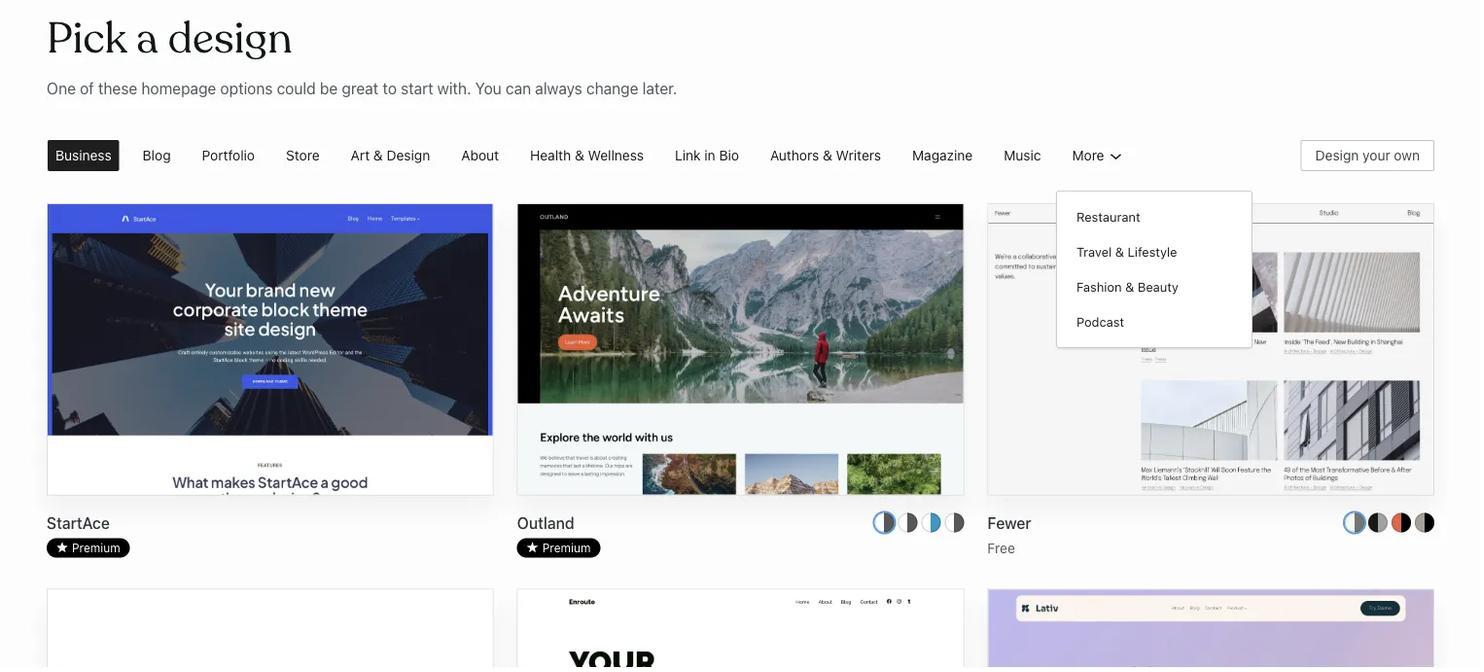 Task type: describe. For each thing, give the bounding box(es) containing it.
podcast button
[[1065, 305, 1244, 340]]

music
[[1004, 147, 1041, 163]]

fashion & beauty button
[[1065, 269, 1244, 305]]

premium for second premium button from left
[[543, 541, 591, 555]]

blog
[[143, 147, 171, 163]]

music button
[[989, 132, 1057, 179]]

options
[[220, 79, 273, 98]]

& for lifestyle
[[1116, 244, 1125, 259]]

health
[[530, 147, 571, 163]]

link in bio button
[[660, 132, 755, 179]]

beauty
[[1138, 279, 1179, 294]]

restaurant button
[[1065, 199, 1244, 234]]

of
[[80, 79, 94, 98]]

one
[[47, 79, 76, 98]]

foam image
[[48, 590, 493, 668]]

fewer
[[988, 514, 1032, 532]]

be
[[320, 79, 338, 98]]

business
[[55, 147, 112, 163]]

own
[[1395, 147, 1420, 163]]

about
[[461, 147, 499, 163]]

& for design
[[374, 147, 383, 163]]

to
[[383, 79, 397, 98]]

startace image
[[48, 204, 493, 668]]

a design
[[137, 12, 292, 66]]

authors & writers
[[770, 147, 881, 163]]

you
[[475, 79, 502, 98]]

authors
[[770, 147, 819, 163]]

blog button
[[127, 132, 186, 179]]

with.
[[438, 79, 471, 98]]

travel
[[1077, 244, 1112, 259]]

outland
[[517, 514, 575, 532]]

pick a design
[[47, 12, 292, 66]]

design your own button
[[1301, 140, 1435, 171]]

startace
[[47, 514, 110, 532]]

art & design
[[351, 147, 430, 163]]

art & design button
[[335, 132, 446, 179]]

authors & writers button
[[755, 132, 897, 179]]

pick
[[47, 12, 127, 66]]

store
[[286, 147, 320, 163]]

design inside button
[[387, 147, 430, 163]]

start
[[401, 79, 433, 98]]



Task type: vqa. For each thing, say whether or not it's contained in the screenshot.
OWN
yes



Task type: locate. For each thing, give the bounding box(es) containing it.
& right health
[[575, 147, 584, 163]]

magazine
[[913, 147, 973, 163]]

& right the travel
[[1116, 244, 1125, 259]]

portfolio button
[[186, 132, 271, 179]]

your
[[1363, 147, 1391, 163]]

design inside "button"
[[1316, 147, 1359, 163]]

2 premium from the left
[[543, 541, 591, 555]]

premium button
[[47, 539, 130, 558], [517, 539, 601, 558]]

fashion
[[1077, 279, 1122, 294]]

& for writers
[[823, 147, 833, 163]]

1 horizontal spatial premium
[[543, 541, 591, 555]]

lifestyle
[[1128, 244, 1178, 259]]

more button
[[1057, 132, 1144, 179]]

podcast
[[1077, 314, 1125, 329]]

health & wellness button
[[515, 132, 660, 179]]

premium down outland
[[543, 541, 591, 555]]

in
[[705, 147, 716, 163]]

can
[[506, 79, 531, 98]]

1 premium from the left
[[72, 541, 120, 555]]

& right art
[[374, 147, 383, 163]]

more
[[1073, 147, 1105, 163]]

always
[[535, 79, 583, 98]]

& left beauty
[[1126, 279, 1135, 294]]

fashion & beauty
[[1077, 279, 1179, 294]]

bio
[[719, 147, 739, 163]]

could
[[277, 79, 316, 98]]

restaurant
[[1077, 209, 1141, 224]]

wellness
[[588, 147, 644, 163]]

link in bio
[[675, 147, 739, 163]]

change later.
[[587, 79, 677, 98]]

travel & lifestyle button
[[1065, 234, 1244, 269]]

about button
[[446, 132, 515, 179]]

0 horizontal spatial premium
[[72, 541, 120, 555]]

travel & lifestyle
[[1077, 244, 1178, 259]]

enroute image
[[518, 590, 963, 668]]

premium for second premium button from right
[[72, 541, 120, 555]]

magazine button
[[897, 132, 989, 179]]

0 horizontal spatial premium button
[[47, 539, 130, 558]]

& left writers
[[823, 147, 833, 163]]

art
[[351, 147, 370, 163]]

one of these homepage options could be great to start with. you can always change later.
[[47, 79, 677, 98]]

outland image
[[518, 204, 963, 668]]

premium
[[72, 541, 120, 555], [543, 541, 591, 555]]

health & wellness
[[530, 147, 644, 163]]

business button
[[40, 132, 127, 179]]

design
[[387, 147, 430, 163], [1316, 147, 1359, 163]]

fewer image
[[989, 204, 1434, 617]]

group containing restaurant
[[1065, 199, 1244, 340]]

0 horizontal spatial design
[[387, 147, 430, 163]]

premium button down outland
[[517, 539, 601, 558]]

link
[[675, 147, 701, 163]]

group
[[1065, 199, 1244, 340]]

1 horizontal spatial design
[[1316, 147, 1359, 163]]

premium button down startace
[[47, 539, 130, 558]]

design your own
[[1316, 147, 1420, 163]]

store button
[[271, 132, 335, 179]]

2 premium button from the left
[[517, 539, 601, 558]]

lativ image
[[989, 590, 1434, 668]]

1 design from the left
[[387, 147, 430, 163]]

design left your
[[1316, 147, 1359, 163]]

&
[[374, 147, 383, 163], [575, 147, 584, 163], [823, 147, 833, 163], [1116, 244, 1125, 259], [1126, 279, 1135, 294]]

premium down startace
[[72, 541, 120, 555]]

portfolio
[[202, 147, 255, 163]]

design right art
[[387, 147, 430, 163]]

these
[[98, 79, 137, 98]]

2 design from the left
[[1316, 147, 1359, 163]]

great
[[342, 79, 379, 98]]

1 horizontal spatial premium button
[[517, 539, 601, 558]]

free
[[988, 540, 1016, 556]]

writers
[[836, 147, 881, 163]]

homepage
[[141, 79, 216, 98]]

& for beauty
[[1126, 279, 1135, 294]]

& for wellness
[[575, 147, 584, 163]]

1 premium button from the left
[[47, 539, 130, 558]]



